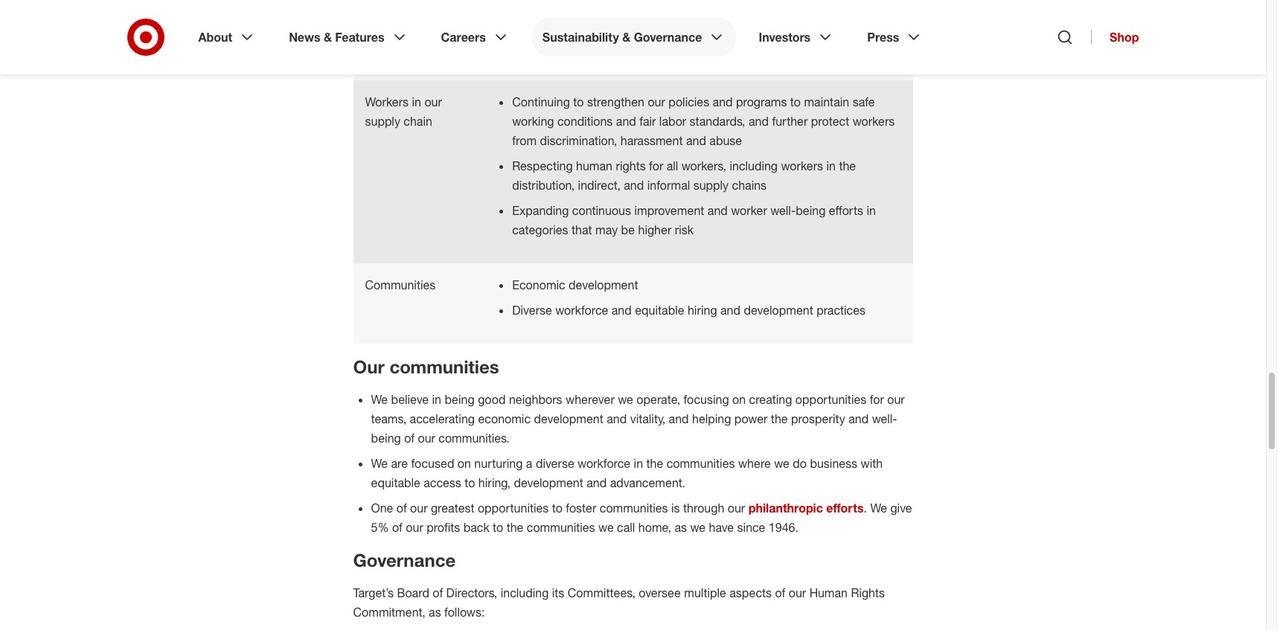 Task type: describe. For each thing, give the bounding box(es) containing it.
philanthropic
[[748, 501, 823, 516]]

diverse
[[512, 303, 552, 318]]

we down through
[[690, 520, 706, 535]]

and down programs
[[749, 114, 769, 129]]

of right one
[[397, 501, 407, 516]]

in for respecting human rights for all workers, including workers in the distribution, indirect, and informal supply chains
[[826, 158, 836, 173]]

development inside the we are focused on nurturing a diverse workforce in the communities where we do business with equitable access to hiring, development and advancement.
[[514, 476, 583, 490]]

workers inside the respecting human rights for all workers, including workers in the distribution, indirect, and informal supply chains
[[781, 158, 823, 173]]

of right board
[[433, 586, 443, 601]]

human
[[576, 158, 613, 173]]

standards,
[[690, 114, 745, 129]]

creating
[[749, 392, 792, 407]]

1946.
[[769, 520, 799, 535]]

foster
[[566, 501, 596, 516]]

harassment
[[621, 133, 683, 148]]

1 horizontal spatial being
[[445, 392, 475, 407]]

continuous
[[572, 203, 631, 218]]

in for we are focused on nurturing a diverse workforce in the communities where we do business with equitable access to hiring, development and advancement.
[[634, 456, 643, 471]]

abuse
[[710, 133, 742, 148]]

workers in our supply chain
[[365, 94, 442, 129]]

all
[[667, 158, 678, 173]]

of right aspects on the bottom right of the page
[[775, 586, 785, 601]]

press
[[867, 30, 899, 45]]

further
[[772, 114, 808, 129]]

back
[[463, 520, 489, 535]]

and inside the respecting human rights for all workers, including workers in the distribution, indirect, and informal supply chains
[[624, 178, 644, 193]]

features
[[335, 30, 384, 45]]

and left marketing on the top right
[[698, 39, 718, 54]]

access
[[424, 476, 461, 490]]

expanding continuous improvement and worker well-being efforts in categories that may be higher risk
[[512, 203, 876, 237]]

discrimination,
[[540, 133, 617, 148]]

the for with
[[646, 456, 663, 471]]

communities up call
[[600, 501, 668, 516]]

and right "hiring"
[[720, 303, 741, 318]]

chain
[[404, 114, 432, 129]]

teams,
[[371, 412, 406, 426]]

respecting
[[512, 158, 573, 173]]

economic
[[512, 278, 565, 292]]

programs
[[736, 94, 787, 109]]

sustainability & governance link
[[532, 18, 736, 57]]

development left practices
[[744, 303, 813, 318]]

practices
[[817, 303, 866, 318]]

and down economic development
[[612, 303, 632, 318]]

. we give 5% of our profits back to the communities we call home, as we have since 1946.
[[371, 501, 912, 535]]

one of our greatest opportunities to foster communities is through our philanthropic efforts
[[371, 501, 864, 516]]

wherever
[[566, 392, 615, 407]]

follows:
[[444, 605, 485, 620]]

economic
[[478, 412, 531, 426]]

in for expanding continuous improvement and worker well-being efforts in categories that may be higher risk
[[867, 203, 876, 218]]

business
[[810, 456, 857, 471]]

we left call
[[598, 520, 614, 535]]

we are focused on nurturing a diverse workforce in the communities where we do business with equitable access to hiring, development and advancement.
[[371, 456, 883, 490]]

shop link
[[1091, 30, 1139, 45]]

and left vitality, at bottom
[[607, 412, 627, 426]]

multiple
[[684, 586, 726, 601]]

efforts inside expanding continuous improvement and worker well-being efforts in categories that may be higher risk
[[829, 203, 863, 218]]

and up workers,
[[686, 133, 706, 148]]

working
[[512, 114, 554, 129]]

with
[[861, 456, 883, 471]]

including inside the respecting human rights for all workers, including workers in the distribution, indirect, and informal supply chains
[[730, 158, 778, 173]]

investors link
[[748, 18, 845, 57]]

categories
[[512, 222, 568, 237]]

1 vertical spatial efforts
[[826, 501, 864, 516]]

do
[[793, 456, 807, 471]]

expanding
[[512, 203, 569, 218]]

and inside expanding continuous improvement and worker well-being efforts in categories that may be higher risk
[[708, 203, 728, 218]]

our inside workers in our supply chain
[[425, 94, 442, 109]]

inclusive
[[512, 39, 558, 54]]

strengthen
[[587, 94, 645, 109]]

philanthropic efforts link
[[748, 501, 864, 516]]

communities up the believe
[[390, 356, 499, 378]]

the for we
[[507, 520, 524, 535]]

equitable inside the we are focused on nurturing a diverse workforce in the communities where we do business with equitable access to hiring, development and advancement.
[[371, 476, 420, 490]]

through
[[683, 501, 724, 516]]

to inside . we give 5% of our profits back to the communities we call home, as we have since 1946.
[[493, 520, 503, 535]]

supply inside workers in our supply chain
[[365, 114, 400, 129]]

& for news
[[324, 30, 332, 45]]

focusing
[[684, 392, 729, 407]]

home,
[[638, 520, 671, 535]]

from
[[512, 133, 537, 148]]

believe
[[391, 392, 429, 407]]

of inside we believe in being good neighbors wherever we operate, focusing on creating opportunities for our teams, accelerating economic development and vitality, and helping power the prosperity and well- being of our communities.
[[404, 431, 415, 446]]

greatest
[[431, 501, 474, 516]]

diverse workforce and equitable hiring and development practices
[[512, 303, 869, 318]]

diverse
[[536, 456, 574, 471]]

we inside . we give 5% of our profits back to the communities we call home, as we have since 1946.
[[870, 501, 887, 516]]

committees,
[[568, 586, 636, 601]]

distribution,
[[512, 178, 575, 193]]

including inside target's board of directors, including its committees, oversee multiple aspects of our human rights commitment, as follows:
[[501, 586, 549, 601]]

is
[[671, 501, 680, 516]]

that
[[572, 222, 592, 237]]

and right prosperity
[[849, 412, 869, 426]]

chains
[[732, 178, 767, 193]]

0 vertical spatial workforce
[[555, 303, 608, 318]]

we for we believe in being good neighbors wherever we operate, focusing on creating opportunities for our teams, accelerating economic development and vitality, and helping power the prosperity and well- being of our communities.
[[371, 392, 388, 407]]

development inside we believe in being good neighbors wherever we operate, focusing on creating opportunities for our teams, accelerating economic development and vitality, and helping power the prosperity and well- being of our communities.
[[534, 412, 603, 426]]

target's board of directors, including its committees, oversee multiple aspects of our human rights commitment, as follows:
[[353, 586, 885, 620]]

commitment,
[[353, 605, 425, 620]]

we inside the we are focused on nurturing a diverse workforce in the communities where we do business with equitable access to hiring, development and advancement.
[[774, 456, 790, 471]]

inclusive merchandise assortment and marketing promotions
[[512, 39, 841, 54]]

operate,
[[637, 392, 680, 407]]

focused
[[411, 456, 454, 471]]

marketing
[[721, 39, 774, 54]]

indirect,
[[578, 178, 621, 193]]

about link
[[188, 18, 267, 57]]

worker
[[731, 203, 767, 218]]

news & features
[[289, 30, 384, 45]]

being inside expanding continuous improvement and worker well-being efforts in categories that may be higher risk
[[796, 203, 826, 218]]

as inside . we give 5% of our profits back to the communities we call home, as we have since 1946.
[[675, 520, 687, 535]]

about
[[198, 30, 232, 45]]



Task type: locate. For each thing, give the bounding box(es) containing it.
shop
[[1110, 30, 1139, 45]]

the down creating
[[771, 412, 788, 426]]

1 vertical spatial being
[[445, 392, 475, 407]]

hiring
[[688, 303, 717, 318]]

its
[[552, 586, 564, 601]]

0 vertical spatial efforts
[[829, 203, 863, 218]]

1 vertical spatial well-
[[872, 412, 897, 426]]

governance up board
[[353, 549, 456, 572]]

supply down workers,
[[693, 178, 729, 193]]

on inside the we are focused on nurturing a diverse workforce in the communities where we do business with equitable access to hiring, development and advancement.
[[458, 456, 471, 471]]

helping
[[692, 412, 731, 426]]

1 horizontal spatial including
[[730, 158, 778, 173]]

we left are
[[371, 456, 388, 471]]

governance up policies
[[634, 30, 702, 45]]

in inside we believe in being good neighbors wherever we operate, focusing on creating opportunities for our teams, accelerating economic development and vitality, and helping power the prosperity and well- being of our communities.
[[432, 392, 441, 407]]

to right "back"
[[493, 520, 503, 535]]

well- up with
[[872, 412, 897, 426]]

opportunities up prosperity
[[795, 392, 867, 407]]

equitable
[[635, 303, 684, 318], [371, 476, 420, 490]]

supply down the workers
[[365, 114, 400, 129]]

0 horizontal spatial opportunities
[[478, 501, 549, 516]]

1 horizontal spatial as
[[675, 520, 687, 535]]

workforce down economic development
[[555, 303, 608, 318]]

opportunities
[[795, 392, 867, 407], [478, 501, 549, 516]]

the down protect
[[839, 158, 856, 173]]

development down diverse on the left bottom of page
[[514, 476, 583, 490]]

advancement.
[[610, 476, 685, 490]]

0 horizontal spatial including
[[501, 586, 549, 601]]

the up advancement.
[[646, 456, 663, 471]]

to up further
[[790, 94, 801, 109]]

vitality,
[[630, 412, 665, 426]]

0 horizontal spatial supply
[[365, 114, 400, 129]]

we for we are focused on nurturing a diverse workforce in the communities where we do business with equitable access to hiring, development and advancement.
[[371, 456, 388, 471]]

2 vertical spatial being
[[371, 431, 401, 446]]

workers down safe
[[853, 114, 895, 129]]

our
[[425, 94, 442, 109], [648, 94, 665, 109], [887, 392, 905, 407], [418, 431, 435, 446], [410, 501, 428, 516], [728, 501, 745, 516], [406, 520, 423, 535], [789, 586, 806, 601]]

for up with
[[870, 392, 884, 407]]

workforce up the one of our greatest opportunities to foster communities is through our philanthropic efforts
[[578, 456, 631, 471]]

maintain
[[804, 94, 849, 109]]

and
[[698, 39, 718, 54], [713, 94, 733, 109], [616, 114, 636, 129], [749, 114, 769, 129], [686, 133, 706, 148], [624, 178, 644, 193], [708, 203, 728, 218], [612, 303, 632, 318], [720, 303, 741, 318], [607, 412, 627, 426], [669, 412, 689, 426], [849, 412, 869, 426], [587, 476, 607, 490]]

the inside the respecting human rights for all workers, including workers in the distribution, indirect, and informal supply chains
[[839, 158, 856, 173]]

where
[[738, 456, 771, 471]]

0 vertical spatial equitable
[[635, 303, 684, 318]]

safe
[[853, 94, 875, 109]]

0 vertical spatial we
[[371, 392, 388, 407]]

and up foster
[[587, 476, 607, 490]]

as
[[675, 520, 687, 535], [429, 605, 441, 620]]

merchandise
[[562, 39, 631, 54]]

since
[[737, 520, 765, 535]]

sustainability & governance
[[542, 30, 702, 45]]

0 horizontal spatial on
[[458, 456, 471, 471]]

of right 5%
[[392, 520, 403, 535]]

well- inside we believe in being good neighbors wherever we operate, focusing on creating opportunities for our teams, accelerating economic development and vitality, and helping power the prosperity and well- being of our communities.
[[872, 412, 897, 426]]

well-
[[770, 203, 796, 218], [872, 412, 897, 426]]

1 horizontal spatial supply
[[693, 178, 729, 193]]

0 horizontal spatial for
[[649, 158, 663, 173]]

our inside continuing to strengthen our policies and programs to maintain safe working conditions and fair labor standards, and further protect workers from discrimination, harassment and abuse
[[648, 94, 665, 109]]

continuing
[[512, 94, 570, 109]]

0 vertical spatial workers
[[853, 114, 895, 129]]

we right .
[[870, 501, 887, 516]]

are
[[391, 456, 408, 471]]

1 vertical spatial equitable
[[371, 476, 420, 490]]

including up "chains"
[[730, 158, 778, 173]]

as down is
[[675, 520, 687, 535]]

2 & from the left
[[622, 30, 631, 45]]

and left worker
[[708, 203, 728, 218]]

0 horizontal spatial being
[[371, 431, 401, 446]]

human
[[809, 586, 848, 601]]

1 vertical spatial for
[[870, 392, 884, 407]]

1 vertical spatial we
[[371, 456, 388, 471]]

conditions
[[557, 114, 613, 129]]

our inside target's board of directors, including its committees, oversee multiple aspects of our human rights commitment, as follows:
[[789, 586, 806, 601]]

respecting human rights for all workers, including workers in the distribution, indirect, and informal supply chains
[[512, 158, 856, 193]]

0 horizontal spatial &
[[324, 30, 332, 45]]

0 vertical spatial being
[[796, 203, 826, 218]]

economic development
[[512, 278, 641, 292]]

power
[[734, 412, 768, 426]]

1 horizontal spatial opportunities
[[795, 392, 867, 407]]

give
[[890, 501, 912, 516]]

1 vertical spatial governance
[[353, 549, 456, 572]]

we up teams,
[[371, 392, 388, 407]]

0 vertical spatial for
[[649, 158, 663, 173]]

0 horizontal spatial equitable
[[371, 476, 420, 490]]

workers,
[[682, 158, 726, 173]]

including left its
[[501, 586, 549, 601]]

1 horizontal spatial for
[[870, 392, 884, 407]]

1 horizontal spatial on
[[732, 392, 746, 407]]

profits
[[427, 520, 460, 535]]

1 horizontal spatial governance
[[634, 30, 702, 45]]

good
[[478, 392, 506, 407]]

directors,
[[446, 586, 497, 601]]

1 vertical spatial supply
[[693, 178, 729, 193]]

news
[[289, 30, 320, 45]]

& inside news & features link
[[324, 30, 332, 45]]

improvement
[[634, 203, 704, 218]]

and down rights
[[624, 178, 644, 193]]

communities.
[[439, 431, 510, 446]]

the for chains
[[839, 158, 856, 173]]

to inside the we are focused on nurturing a diverse workforce in the communities where we do business with equitable access to hiring, development and advancement.
[[465, 476, 475, 490]]

we inside we believe in being good neighbors wherever we operate, focusing on creating opportunities for our teams, accelerating economic development and vitality, and helping power the prosperity and well- being of our communities.
[[618, 392, 633, 407]]

& right news
[[324, 30, 332, 45]]

1 & from the left
[[324, 30, 332, 45]]

1 vertical spatial including
[[501, 586, 549, 601]]

0 vertical spatial opportunities
[[795, 392, 867, 407]]

we
[[618, 392, 633, 407], [774, 456, 790, 471], [598, 520, 614, 535], [690, 520, 706, 535]]

to left the hiring,
[[465, 476, 475, 490]]

rights
[[851, 586, 885, 601]]

and left fair in the right top of the page
[[616, 114, 636, 129]]

1 vertical spatial workforce
[[578, 456, 631, 471]]

careers link
[[431, 18, 520, 57]]

and down operate,
[[669, 412, 689, 426]]

we inside we believe in being good neighbors wherever we operate, focusing on creating opportunities for our teams, accelerating economic development and vitality, and helping power the prosperity and well- being of our communities.
[[371, 392, 388, 407]]

on down communities.
[[458, 456, 471, 471]]

have
[[709, 520, 734, 535]]

press link
[[857, 18, 934, 57]]

as down board
[[429, 605, 441, 620]]

the inside . we give 5% of our profits back to the communities we call home, as we have since 1946.
[[507, 520, 524, 535]]

governance
[[634, 30, 702, 45], [353, 549, 456, 572]]

careers
[[441, 30, 486, 45]]

& for sustainability
[[622, 30, 631, 45]]

opportunities inside we believe in being good neighbors wherever we operate, focusing on creating opportunities for our teams, accelerating economic development and vitality, and helping power the prosperity and well- being of our communities.
[[795, 392, 867, 407]]

for left "all"
[[649, 158, 663, 173]]

on up power
[[732, 392, 746, 407]]

the inside the we are focused on nurturing a diverse workforce in the communities where we do business with equitable access to hiring, development and advancement.
[[646, 456, 663, 471]]

communities down foster
[[527, 520, 595, 535]]

workforce inside the we are focused on nurturing a diverse workforce in the communities where we do business with equitable access to hiring, development and advancement.
[[578, 456, 631, 471]]

communities inside . we give 5% of our profits back to the communities we call home, as we have since 1946.
[[527, 520, 595, 535]]

.
[[864, 501, 867, 516]]

on inside we believe in being good neighbors wherever we operate, focusing on creating opportunities for our teams, accelerating economic development and vitality, and helping power the prosperity and well- being of our communities.
[[732, 392, 746, 407]]

equitable left "hiring"
[[635, 303, 684, 318]]

of up are
[[404, 431, 415, 446]]

development down wherever
[[534, 412, 603, 426]]

0 horizontal spatial well-
[[770, 203, 796, 218]]

& left assortment
[[622, 30, 631, 45]]

as inside target's board of directors, including its committees, oversee multiple aspects of our human rights commitment, as follows:
[[429, 605, 441, 620]]

2 horizontal spatial being
[[796, 203, 826, 218]]

workers down further
[[781, 158, 823, 173]]

& inside sustainability & governance link
[[622, 30, 631, 45]]

in inside the we are focused on nurturing a diverse workforce in the communities where we do business with equitable access to hiring, development and advancement.
[[634, 456, 643, 471]]

0 vertical spatial on
[[732, 392, 746, 407]]

being down teams,
[[371, 431, 401, 446]]

including
[[730, 158, 778, 173], [501, 586, 549, 601]]

development
[[569, 278, 638, 292], [744, 303, 813, 318], [534, 412, 603, 426], [514, 476, 583, 490]]

in inside expanding continuous improvement and worker well-being efforts in categories that may be higher risk
[[867, 203, 876, 218]]

we
[[371, 392, 388, 407], [371, 456, 388, 471], [870, 501, 887, 516]]

1 horizontal spatial well-
[[872, 412, 897, 426]]

1 vertical spatial as
[[429, 605, 441, 620]]

workforce
[[555, 303, 608, 318], [578, 456, 631, 471]]

to up conditions
[[573, 94, 584, 109]]

1 vertical spatial on
[[458, 456, 471, 471]]

workers
[[853, 114, 895, 129], [781, 158, 823, 173]]

we inside the we are focused on nurturing a diverse workforce in the communities where we do business with equitable access to hiring, development and advancement.
[[371, 456, 388, 471]]

communities inside the we are focused on nurturing a diverse workforce in the communities where we do business with equitable access to hiring, development and advancement.
[[667, 456, 735, 471]]

the right "back"
[[507, 520, 524, 535]]

we up vitality, at bottom
[[618, 392, 633, 407]]

0 horizontal spatial governance
[[353, 549, 456, 572]]

accelerating
[[410, 412, 475, 426]]

nurturing
[[474, 456, 523, 471]]

1 horizontal spatial equitable
[[635, 303, 684, 318]]

0 vertical spatial as
[[675, 520, 687, 535]]

investors
[[759, 30, 811, 45]]

0 vertical spatial governance
[[634, 30, 702, 45]]

our
[[353, 356, 385, 378]]

may
[[595, 222, 618, 237]]

on
[[732, 392, 746, 407], [458, 456, 471, 471]]

well- right worker
[[770, 203, 796, 218]]

supply inside the respecting human rights for all workers, including workers in the distribution, indirect, and informal supply chains
[[693, 178, 729, 193]]

0 vertical spatial well-
[[770, 203, 796, 218]]

5%
[[371, 520, 389, 535]]

the inside we believe in being good neighbors wherever we operate, focusing on creating opportunities for our teams, accelerating economic development and vitality, and helping power the prosperity and well- being of our communities.
[[771, 412, 788, 426]]

being right worker
[[796, 203, 826, 218]]

for inside we believe in being good neighbors wherever we operate, focusing on creating opportunities for our teams, accelerating economic development and vitality, and helping power the prosperity and well- being of our communities.
[[870, 392, 884, 407]]

efforts
[[829, 203, 863, 218], [826, 501, 864, 516]]

we believe in being good neighbors wherever we operate, focusing on creating opportunities for our teams, accelerating economic development and vitality, and helping power the prosperity and well- being of our communities.
[[371, 392, 905, 446]]

being
[[796, 203, 826, 218], [445, 392, 475, 407], [371, 431, 401, 446]]

communities up through
[[667, 456, 735, 471]]

supply
[[365, 114, 400, 129], [693, 178, 729, 193]]

2 vertical spatial we
[[870, 501, 887, 516]]

policies
[[669, 94, 709, 109]]

risk
[[675, 222, 694, 237]]

0 horizontal spatial as
[[429, 605, 441, 620]]

0 horizontal spatial workers
[[781, 158, 823, 173]]

continuing to strengthen our policies and programs to maintain safe working conditions and fair labor standards, and further protect workers from discrimination, harassment and abuse
[[512, 94, 895, 148]]

1 horizontal spatial workers
[[853, 114, 895, 129]]

workers inside continuing to strengthen our policies and programs to maintain safe working conditions and fair labor standards, and further protect workers from discrimination, harassment and abuse
[[853, 114, 895, 129]]

and up standards,
[[713, 94, 733, 109]]

board
[[397, 586, 429, 601]]

of inside . we give 5% of our profits back to the communities we call home, as we have since 1946.
[[392, 520, 403, 535]]

our communities
[[353, 356, 499, 378]]

1 horizontal spatial &
[[622, 30, 631, 45]]

well- inside expanding continuous improvement and worker well-being efforts in categories that may be higher risk
[[770, 203, 796, 218]]

labor
[[659, 114, 686, 129]]

our inside . we give 5% of our profits back to the communities we call home, as we have since 1946.
[[406, 520, 423, 535]]

in inside the respecting human rights for all workers, including workers in the distribution, indirect, and informal supply chains
[[826, 158, 836, 173]]

we left do
[[774, 456, 790, 471]]

for inside the respecting human rights for all workers, including workers in the distribution, indirect, and informal supply chains
[[649, 158, 663, 173]]

to left foster
[[552, 501, 563, 516]]

1 vertical spatial opportunities
[[478, 501, 549, 516]]

in inside workers in our supply chain
[[412, 94, 421, 109]]

fair
[[639, 114, 656, 129]]

1 vertical spatial workers
[[781, 158, 823, 173]]

aspects
[[730, 586, 772, 601]]

being up accelerating
[[445, 392, 475, 407]]

call
[[617, 520, 635, 535]]

promotions
[[777, 39, 838, 54]]

0 vertical spatial supply
[[365, 114, 400, 129]]

and inside the we are focused on nurturing a diverse workforce in the communities where we do business with equitable access to hiring, development and advancement.
[[587, 476, 607, 490]]

equitable down are
[[371, 476, 420, 490]]

development down may
[[569, 278, 638, 292]]

0 vertical spatial including
[[730, 158, 778, 173]]

opportunities down the hiring,
[[478, 501, 549, 516]]



Task type: vqa. For each thing, say whether or not it's contained in the screenshot.
the distribution, on the top left of page
yes



